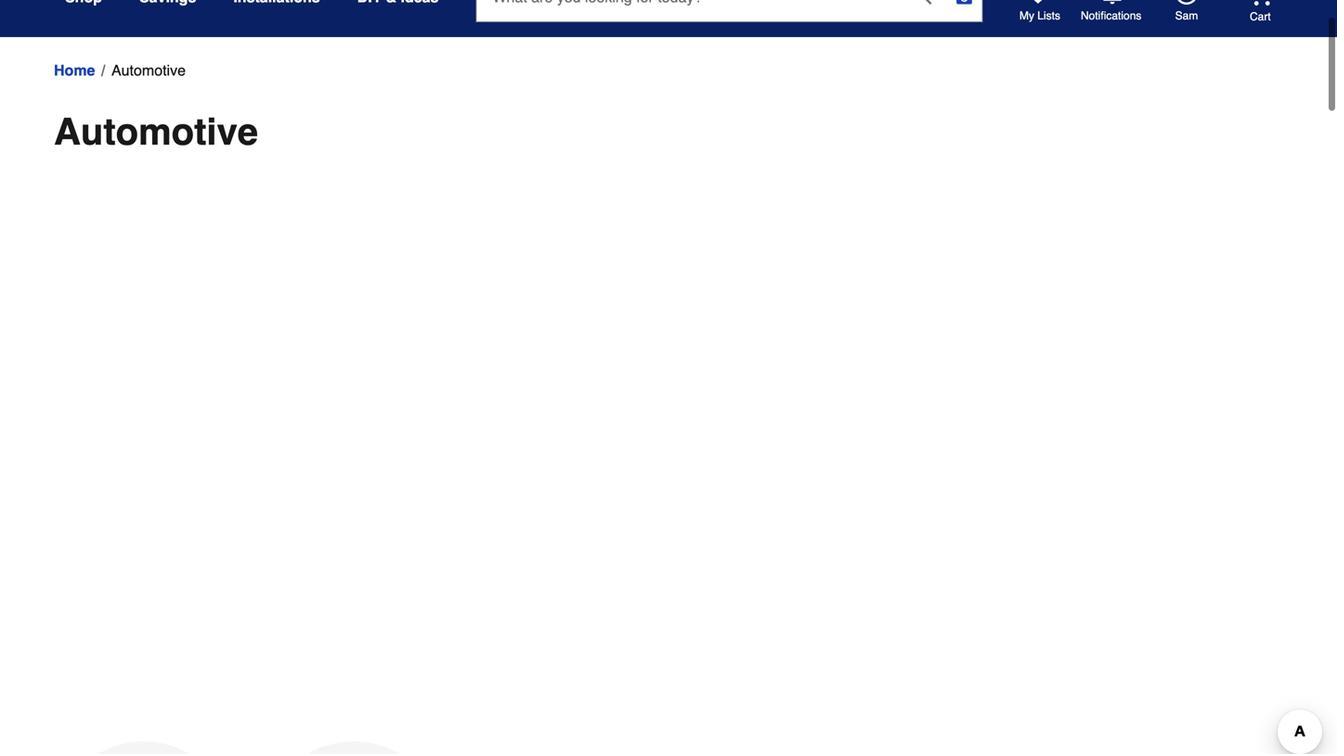 Task type: locate. For each thing, give the bounding box(es) containing it.
automotive right the home
[[111, 62, 186, 79]]

notifications
[[1081, 9, 1142, 22]]

None search field
[[476, 0, 983, 39]]

a black utility trailer with ramp. image
[[54, 742, 234, 755]]

automotive down automotive link
[[54, 110, 258, 153]]

my lists link
[[1020, 0, 1060, 23]]

lowe's home improvement notification center image
[[1101, 0, 1124, 5]]

a home electric vehicle charging station. image
[[264, 742, 444, 755]]

lists
[[1037, 9, 1060, 22]]

automotive
[[111, 62, 186, 79], [54, 110, 258, 153]]

0 vertical spatial automotive
[[111, 62, 186, 79]]

cart
[[1250, 10, 1271, 23]]

search image
[[913, 0, 932, 5]]

home
[[54, 62, 95, 79]]

lowe's home improvement cart image
[[1250, 0, 1272, 5]]

my
[[1020, 9, 1034, 22]]

Search Query text field
[[477, 0, 898, 21]]



Task type: describe. For each thing, give the bounding box(es) containing it.
home link
[[54, 59, 95, 82]]

cart button
[[1224, 0, 1272, 24]]

sam button
[[1142, 0, 1231, 23]]

my lists
[[1020, 9, 1060, 22]]

camera image
[[955, 0, 974, 6]]

automotive link
[[111, 59, 186, 82]]

sam
[[1175, 9, 1198, 22]]

lowe's home improvement lists image
[[1027, 0, 1049, 5]]

1 vertical spatial automotive
[[54, 110, 258, 153]]



Task type: vqa. For each thing, say whether or not it's contained in the screenshot.
list
no



